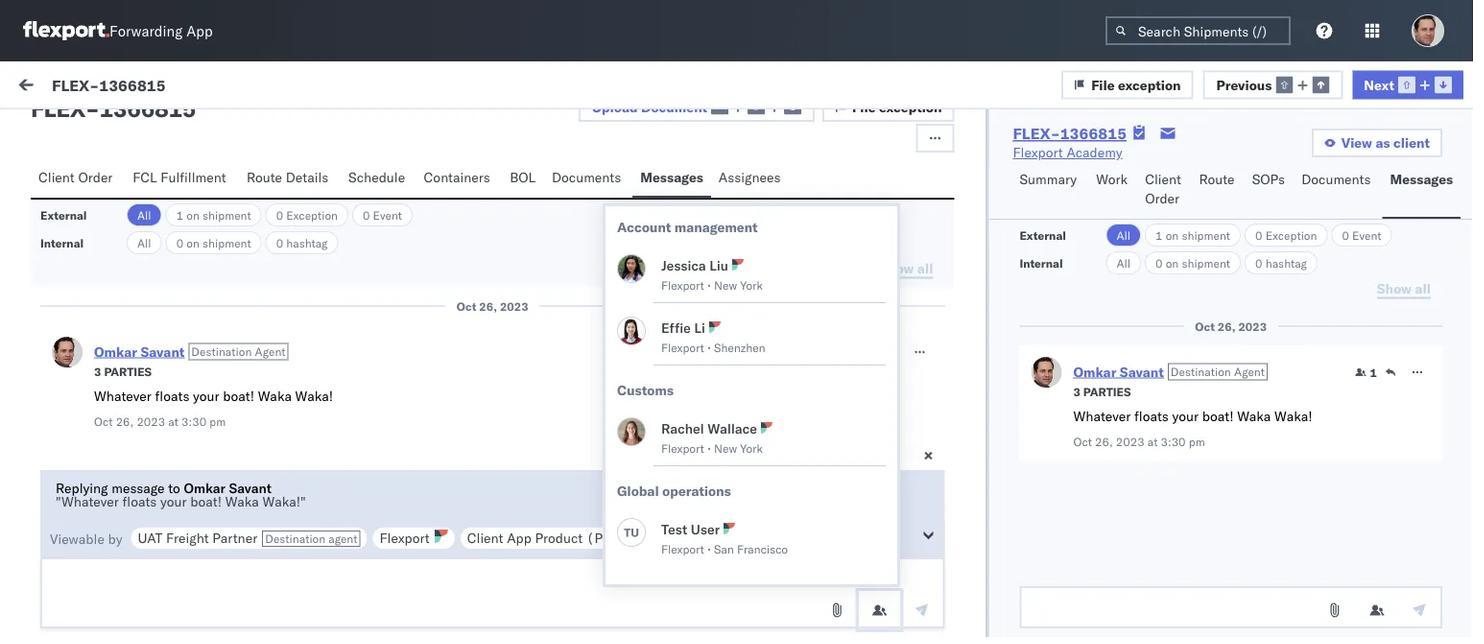 Task type: describe. For each thing, give the bounding box(es) containing it.
deal
[[146, 385, 172, 402]]

3 parties button for the leftmost omkar savant button
[[94, 362, 152, 379]]

soon
[[275, 548, 304, 565]]

4 pm from the top
[[627, 598, 647, 614]]

internal inside internal (0) button
[[129, 122, 176, 139]]

1 vertical spatial that
[[195, 510, 220, 527]]

shipment,
[[243, 471, 304, 488]]

k,
[[332, 471, 345, 488]]

my
[[19, 74, 50, 100]]

client for left client order button
[[38, 169, 75, 186]]

a
[[101, 385, 108, 402]]

is
[[87, 385, 97, 402]]

possible.
[[325, 548, 381, 565]]

status
[[110, 548, 148, 565]]

on up 'exception: unknown customs hold type'
[[186, 208, 200, 222]]

parties for the leftmost omkar savant button
[[104, 364, 152, 379]]

fcl
[[133, 169, 157, 186]]

message
[[60, 167, 106, 181]]

3 resize handle column header from the left
[[1117, 160, 1140, 637]]

flexport for li
[[661, 341, 704, 355]]

destination for the leftmost omkar savant button
[[191, 344, 252, 359]]

2 2023, from the top
[[553, 348, 591, 365]]

0 horizontal spatial documents button
[[544, 160, 633, 198]]

0 vertical spatial 1 on shipment
[[176, 208, 251, 222]]

boat! for the leftmost omkar savant button
[[223, 388, 254, 405]]

1 horizontal spatial documents button
[[1294, 162, 1383, 219]]

bol
[[510, 169, 536, 186]]

global
[[617, 483, 659, 500]]

viewable
[[50, 531, 105, 548]]

0 vertical spatial whatever
[[94, 388, 152, 405]]

messages for left the messages button
[[640, 169, 703, 186]]

import
[[142, 79, 183, 96]]

internal (0) button
[[121, 113, 215, 151]]

0 horizontal spatial we
[[58, 471, 77, 488]]

destination for omkar savant button to the bottom
[[1171, 365, 1231, 379]]

unknown
[[132, 241, 193, 258]]

0 vertical spatial 0 exception
[[276, 208, 338, 222]]

1 vertical spatial floats
[[1135, 408, 1169, 425]]

0 horizontal spatial 1
[[176, 208, 183, 222]]

external (0) button
[[23, 113, 121, 151]]

flexport •  san francisco
[[661, 542, 788, 557]]

waka!"
[[263, 493, 306, 510]]

0 vertical spatial exception
[[286, 208, 338, 222]]

summary button
[[1012, 162, 1089, 219]]

test user
[[661, 521, 720, 538]]

route details button
[[239, 160, 341, 198]]

1 vertical spatial flex-1366815
[[1013, 124, 1127, 143]]

• for li
[[707, 341, 711, 355]]

has
[[389, 471, 410, 488]]

york for jessica liu
[[740, 278, 763, 293]]

at for 3 parties button associated with the leftmost omkar savant button
[[168, 414, 179, 429]]

0 vertical spatial agent
[[255, 344, 286, 359]]

sops
[[1252, 171, 1285, 188]]

oct 26, 2023, 2:46 pm pdt
[[504, 233, 675, 250]]

resize handle column header for time
[[794, 160, 817, 637]]

tu
[[624, 526, 639, 540]]

established,
[[312, 385, 387, 402]]

agent inside client app product (partner testing) origin agent
[[738, 532, 768, 546]]

work inside work button
[[1096, 171, 1128, 188]]

shipment down the flex- 2271801
[[1182, 256, 1231, 270]]

flex- 2271801
[[1148, 233, 1247, 250]]

0 left type
[[276, 236, 283, 250]]

note
[[164, 510, 192, 527]]

1 vertical spatial delay
[[134, 615, 170, 632]]

warehouse
[[132, 347, 204, 363]]

and inside is a great deal and with this contract established, lucrative partnership.
[[176, 385, 198, 402]]

new for liu
[[714, 278, 737, 293]]

of
[[152, 548, 164, 565]]

1 horizontal spatial 1 on shipment
[[1156, 228, 1231, 242]]

flexport •  shenzhen
[[661, 341, 766, 355]]

0 horizontal spatial client order button
[[31, 160, 125, 198]]

containers button
[[416, 160, 502, 198]]

to
[[168, 480, 180, 497]]

• for liu
[[707, 278, 711, 293]]

unloading
[[258, 491, 318, 507]]

1 horizontal spatial 0 event
[[1342, 228, 1382, 242]]

boat! for omkar savant button to the bottom
[[1202, 408, 1234, 425]]

1 horizontal spatial file exception
[[1092, 76, 1181, 93]]

rachel wallace
[[661, 420, 757, 437]]

1 horizontal spatial file
[[1092, 76, 1115, 93]]

0 vertical spatial floats
[[155, 388, 190, 405]]

3 for the leftmost omkar savant button
[[94, 364, 101, 379]]

type
[[290, 241, 320, 258]]

time
[[505, 167, 530, 181]]

1 button
[[1355, 365, 1377, 380]]

view
[[1342, 134, 1373, 151]]

omkar inside the replying message to omkar savant "whatever floats your boat! waka waka!"
[[184, 480, 225, 497]]

the
[[87, 548, 107, 565]]

2271801
[[1189, 233, 1247, 250]]

0 down the flex- 2271801
[[1156, 256, 1163, 270]]

1 horizontal spatial exception
[[1118, 76, 1181, 93]]

1 horizontal spatial exception
[[1266, 228, 1317, 242]]

summary
[[1020, 171, 1077, 188]]

than
[[437, 491, 464, 507]]

upload document button
[[579, 93, 815, 122]]

flexport button
[[372, 527, 456, 550]]

0 horizontal spatial 0 hashtag
[[276, 236, 328, 250]]

route for route details
[[247, 169, 282, 186]]

1 horizontal spatial whatever
[[1074, 408, 1131, 425]]

partner
[[212, 530, 257, 547]]

1 vertical spatial file exception
[[852, 99, 942, 116]]

will
[[382, 529, 403, 546]]

great
[[111, 385, 143, 402]]

schedule
[[348, 169, 405, 186]]

(partner
[[586, 530, 640, 547]]

2 vertical spatial external
[[1020, 228, 1066, 242]]

work inside import work button
[[186, 79, 218, 96]]

1 horizontal spatial as
[[308, 548, 322, 565]]

lucrative
[[68, 404, 121, 421]]

date.
[[109, 529, 140, 546]]

flex- 458574 for availability delay
[[1148, 598, 1239, 614]]

are
[[80, 471, 99, 488]]

2 oct 26, 2023, 2:45 pm pdt from the top
[[504, 473, 675, 490]]

2 pm from the top
[[627, 348, 647, 365]]

0 horizontal spatial oct 26, 2023
[[457, 299, 529, 313]]

waka! for omkar savant button to the bottom
[[1275, 408, 1313, 425]]

4 pdt from the top
[[651, 598, 675, 614]]

boat! inside the replying message to omkar savant "whatever floats your boat! waka waka!"
[[190, 493, 222, 510]]

3 pm from the top
[[627, 473, 647, 490]]

0 vertical spatial -
[[85, 94, 99, 123]]

0 vertical spatial customs
[[196, 241, 253, 258]]

0 vertical spatial you
[[160, 471, 182, 488]]

1 vertical spatial 1
[[1156, 228, 1163, 242]]

longer
[[395, 491, 433, 507]]

0 right 2271801
[[1256, 228, 1263, 242]]

1 vertical spatial customs
[[617, 382, 674, 399]]

0 horizontal spatial file
[[852, 99, 876, 116]]

0 horizontal spatial hashtag
[[286, 236, 328, 250]]

schedule button
[[341, 160, 416, 198]]

1 vertical spatial omkar savant button
[[1074, 363, 1164, 380]]

omkar savant for oct 26, 2023, 2:46 pm pdt
[[93, 208, 178, 225]]

client order for the rightmost client order button
[[1145, 171, 1182, 207]]

occurs
[[178, 491, 218, 507]]

&
[[320, 471, 329, 488]]

route details
[[247, 169, 329, 186]]

- for oct 26, 2023, 2:45 pm pdt
[[826, 348, 834, 365]]

0 vertical spatial flex-1366815
[[52, 75, 166, 94]]

0 vertical spatial that
[[185, 471, 210, 488]]

0 horizontal spatial omkar savant button
[[94, 343, 185, 360]]

2 horizontal spatial agent
[[1234, 365, 1265, 379]]

freight
[[166, 530, 209, 547]]

flexport up summary
[[1013, 144, 1063, 161]]

resize handle column header for related work item/shipment
[[1439, 160, 1462, 637]]

expected.
[[58, 510, 117, 527]]

1 horizontal spatial client order button
[[1138, 162, 1192, 219]]

flex
[[31, 94, 85, 123]]

flexport •  new york for liu
[[661, 278, 763, 293]]

user
[[691, 521, 720, 538]]

1 horizontal spatial event
[[1353, 228, 1382, 242]]

view as client button
[[1312, 129, 1443, 157]]

waka inside the replying message to omkar savant "whatever floats your boat! waka waka!"
[[225, 493, 259, 510]]

message
[[112, 480, 165, 497]]

takes
[[359, 491, 392, 507]]

1 vertical spatial exception
[[879, 99, 942, 116]]

fcl fulfillment
[[133, 169, 226, 186]]

delayed.
[[58, 491, 109, 507]]

shenzhen
[[714, 341, 766, 355]]

0 horizontal spatial internal
[[40, 236, 84, 250]]

bol button
[[502, 160, 544, 198]]

1 vertical spatial oct 26, 2023
[[1195, 319, 1267, 334]]

whatever floats your boat! waka waka! oct 26, 2023 at 3:30 pm for the leftmost omkar savant button
[[94, 388, 333, 429]]

4 2023, from the top
[[553, 598, 591, 614]]

whatever floats your boat! waka waka! oct 26, 2023 at 3:30 pm for omkar savant button to the bottom
[[1074, 408, 1313, 449]]

1 horizontal spatial 0 hashtag
[[1256, 256, 1307, 270]]

1 horizontal spatial client
[[467, 530, 503, 547]]

at for 3 parties button for omkar savant button to the bottom
[[1148, 434, 1158, 449]]

waka for the leftmost omkar savant button
[[258, 388, 292, 405]]

been
[[414, 471, 444, 488]]

and inside we are notifying you that your shipment, k & k, devan has been delayed. this often occurs when unloading cargo takes longer than expected. please note that this may impact your shipment's final delivery date. we appreciate your understanding and will update you with the status of your shipment as soon as possible.
[[355, 529, 378, 546]]

replying message to omkar savant "whatever floats your boat! waka waka!"
[[56, 480, 306, 510]]

we are notifying you that your shipment, k & k, devan has been delayed. this often occurs when unloading cargo takes longer than expected. please note that this may impact your shipment's final delivery date. we appreciate your understanding and will update you with the status of your shipment as soon as possible.
[[58, 471, 474, 565]]

may
[[250, 510, 275, 527]]

jessica liu
[[661, 257, 729, 274]]

1 vertical spatial 0 exception
[[1256, 228, 1317, 242]]

1 horizontal spatial you
[[452, 529, 474, 546]]

wallace
[[708, 420, 757, 437]]

documents for the left documents 'button'
[[552, 169, 621, 186]]

by
[[108, 531, 122, 548]]

1 horizontal spatial order
[[1145, 190, 1180, 207]]

0 vertical spatial delay
[[251, 347, 287, 363]]

1 vertical spatial hashtag
[[1266, 256, 1307, 270]]

1 horizontal spatial messages button
[[1383, 162, 1461, 219]]

shipment up 'exception: unknown customs hold type'
[[203, 208, 251, 222]]

flexport •  new york for wallace
[[661, 442, 763, 456]]



Task type: vqa. For each thing, say whether or not it's contained in the screenshot.
middle Yes
no



Task type: locate. For each thing, give the bounding box(es) containing it.
your inside the replying message to omkar savant "whatever floats your boat! waka waka!"
[[160, 493, 187, 510]]

3 for omkar savant button to the bottom
[[1074, 384, 1081, 399]]

exception: for exception: warehouse devan delay
[[61, 347, 129, 363]]

flexport down jessica
[[661, 278, 704, 293]]

1 exception: from the top
[[61, 241, 129, 258]]

• down "rachel wallace" on the bottom of page
[[707, 442, 711, 456]]

we left are
[[58, 471, 77, 488]]

route for route
[[1199, 171, 1235, 188]]

0 vertical spatial app
[[186, 22, 213, 40]]

external
[[31, 122, 81, 139], [40, 208, 87, 222], [1020, 228, 1066, 242]]

0 down schedule button
[[363, 208, 370, 222]]

fulfillment
[[161, 169, 226, 186]]

whatever
[[94, 388, 152, 405], [1074, 408, 1131, 425]]

flexport inside button
[[380, 530, 430, 547]]

0 horizontal spatial messages
[[640, 169, 703, 186]]

li
[[694, 320, 705, 336]]

1 horizontal spatial omkar savant destination agent
[[1074, 363, 1265, 380]]

flex- 458574 for devan
[[1148, 348, 1239, 365]]

client down external (0) button
[[38, 169, 75, 186]]

0 vertical spatial file
[[1092, 76, 1115, 93]]

as right view
[[1376, 134, 1390, 151]]

route button
[[1192, 162, 1245, 219]]

2 horizontal spatial client
[[1145, 171, 1182, 188]]

0 vertical spatial oct 26, 2023, 2:45 pm pdt
[[504, 348, 675, 365]]

0 hashtag
[[276, 236, 328, 250], [1256, 256, 1307, 270]]

0 horizontal spatial omkar savant destination agent
[[94, 343, 286, 360]]

flexport for liu
[[661, 278, 704, 293]]

resize handle column header
[[472, 160, 495, 637], [794, 160, 817, 637], [1117, 160, 1140, 637], [1439, 160, 1462, 637]]

with inside is a great deal and with this contract established, lucrative partnership.
[[202, 385, 228, 402]]

shipment down partner
[[197, 548, 254, 565]]

1 horizontal spatial agent
[[738, 532, 768, 546]]

flex-1366815 down forwarding app link in the top left of the page
[[52, 75, 166, 94]]

at
[[168, 414, 179, 429], [1148, 434, 1158, 449]]

flex-1366815 link
[[1013, 124, 1127, 143]]

delivery
[[58, 529, 105, 546]]

waka
[[258, 388, 292, 405], [1237, 408, 1271, 425], [225, 493, 259, 510]]

0 horizontal spatial order
[[78, 169, 113, 186]]

1 horizontal spatial destination
[[265, 532, 326, 546]]

0 horizontal spatial messages button
[[633, 160, 711, 198]]

0 vertical spatial 0 hashtag
[[276, 236, 328, 250]]

this left the contract
[[231, 385, 254, 402]]

2 flexport •  new york from the top
[[661, 442, 763, 456]]

2 (0) from the left
[[179, 122, 204, 139]]

0 down view
[[1342, 228, 1350, 242]]

external down my work
[[31, 122, 81, 139]]

flexport •  new york down liu
[[661, 278, 763, 293]]

sops button
[[1245, 162, 1294, 219]]

1 vertical spatial 3
[[1074, 384, 1081, 399]]

0
[[276, 208, 283, 222], [363, 208, 370, 222], [1256, 228, 1263, 242], [1342, 228, 1350, 242], [176, 236, 183, 250], [276, 236, 283, 250], [1156, 256, 1163, 270], [1256, 256, 1263, 270]]

1 horizontal spatial customs
[[617, 382, 674, 399]]

app right forwarding
[[186, 22, 213, 40]]

0 vertical spatial 0 event
[[363, 208, 402, 222]]

work
[[186, 79, 218, 96], [1096, 171, 1128, 188]]

destination
[[191, 344, 252, 359], [1171, 365, 1231, 379], [265, 532, 326, 546]]

oct 26, 2023, 2:45 pm pdt up (partner
[[504, 473, 675, 490]]

event down schedule button
[[373, 208, 402, 222]]

documents for the right documents 'button'
[[1302, 171, 1371, 188]]

0 horizontal spatial as
[[258, 548, 271, 565]]

file exception
[[1092, 76, 1181, 93], [852, 99, 942, 116]]

route inside route button
[[1199, 171, 1235, 188]]

forwarding
[[109, 22, 183, 40]]

4 • from the top
[[707, 542, 711, 557]]

pm for the leftmost omkar savant button
[[209, 414, 226, 429]]

1 vertical spatial this
[[223, 510, 246, 527]]

app for client
[[507, 530, 532, 547]]

shipment left hold on the left
[[203, 236, 251, 250]]

0 horizontal spatial you
[[160, 471, 182, 488]]

1 horizontal spatial we
[[143, 529, 162, 546]]

1 vertical spatial with
[[58, 548, 84, 565]]

omkar savant down "fcl"
[[93, 208, 178, 225]]

client order button down external (0) button
[[31, 160, 125, 198]]

forwarding app
[[109, 22, 213, 40]]

0 horizontal spatial 0 on shipment
[[176, 236, 251, 250]]

hashtag down sops button
[[1266, 256, 1307, 270]]

flexport academy link
[[1013, 143, 1123, 162]]

(0) for external (0)
[[85, 122, 110, 139]]

0 vertical spatial flexport •  new york
[[661, 278, 763, 293]]

documents button down view
[[1294, 162, 1383, 219]]

exception down sops button
[[1266, 228, 1317, 242]]

2:44
[[594, 598, 623, 614]]

3 458574 from the top
[[1189, 598, 1239, 614]]

0 down the fcl fulfillment button
[[176, 236, 183, 250]]

boat!
[[223, 388, 254, 405], [1202, 408, 1234, 425], [190, 493, 222, 510]]

work for related
[[1192, 167, 1217, 181]]

0 exception up type
[[276, 208, 338, 222]]

1 horizontal spatial 3 parties
[[1074, 384, 1131, 399]]

0 vertical spatial omkar savant button
[[94, 343, 185, 360]]

we
[[58, 471, 77, 488], [143, 529, 162, 546]]

assignees
[[719, 169, 781, 186]]

1 on shipment up 'exception: unknown customs hold type'
[[176, 208, 251, 222]]

waka for omkar savant button to the bottom
[[1237, 408, 1271, 425]]

0 vertical spatial this
[[231, 385, 254, 402]]

• left shenzhen
[[707, 341, 711, 355]]

1 horizontal spatial 3 parties button
[[1074, 383, 1131, 399]]

0 hashtag down 'route details' button
[[276, 236, 328, 250]]

0 event down schedule button
[[363, 208, 402, 222]]

2 2:45 from the top
[[594, 473, 623, 490]]

flexport down effie li
[[661, 341, 704, 355]]

omkar savant destination agent
[[94, 343, 286, 360], [1074, 363, 1265, 380]]

with inside we are notifying you that your shipment, k & k, devan has been delayed. this often occurs when unloading cargo takes longer than expected. please note that this may impact your shipment's final delivery date. we appreciate your understanding and will update you with the status of your shipment as soon as possible.
[[58, 548, 84, 565]]

0 vertical spatial omkar savant destination agent
[[94, 343, 286, 360]]

upload
[[592, 99, 638, 115]]

york for rachel wallace
[[740, 442, 763, 456]]

pm up the tu
[[627, 473, 647, 490]]

0 up hold on the left
[[276, 208, 283, 222]]

(0) up message
[[85, 122, 110, 139]]

import work
[[142, 79, 218, 96]]

flexport down shipment's
[[380, 530, 430, 547]]

savant inside the replying message to omkar savant "whatever floats your boat! waka waka!"
[[229, 480, 272, 497]]

3 pdt from the top
[[651, 473, 675, 490]]

0 vertical spatial internal
[[129, 122, 176, 139]]

client right work button
[[1145, 171, 1182, 188]]

4 resize handle column header from the left
[[1439, 160, 1462, 637]]

2 vertical spatial 1
[[1370, 365, 1377, 380]]

2 vertical spatial boat!
[[190, 493, 222, 510]]

hashtag
[[286, 236, 328, 250], [1266, 256, 1307, 270]]

1 vertical spatial internal
[[40, 236, 84, 250]]

testing)
[[643, 530, 695, 547]]

0 hashtag down sops button
[[1256, 256, 1307, 270]]

3 2023, from the top
[[553, 473, 591, 490]]

availability
[[58, 615, 131, 632]]

1 inside button
[[1370, 365, 1377, 380]]

this inside is a great deal and with this contract established, lucrative partnership.
[[231, 385, 254, 402]]

replying
[[56, 480, 108, 497]]

• for wallace
[[707, 442, 711, 456]]

• left san on the bottom of page
[[707, 542, 711, 557]]

omkar savant down date.
[[93, 563, 178, 580]]

3 parties for 3 parties button associated with the leftmost omkar savant button
[[94, 364, 152, 379]]

oct 26, 2023, 2:44 pm pdt
[[504, 598, 675, 614]]

partnership.
[[124, 404, 199, 421]]

0 vertical spatial exception:
[[61, 241, 129, 258]]

origin
[[703, 532, 735, 546]]

2 vertical spatial internal
[[1020, 256, 1063, 270]]

with down the viewable
[[58, 548, 84, 565]]

1 vertical spatial oct 26, 2023, 2:45 pm pdt
[[504, 473, 675, 490]]

1 vertical spatial we
[[143, 529, 162, 546]]

1 flex- 458574 from the top
[[1148, 348, 1239, 365]]

customs up rachel
[[617, 382, 674, 399]]

flex-1366815 up the flexport academy
[[1013, 124, 1127, 143]]

pdt up test
[[651, 473, 675, 490]]

work down academy
[[1096, 171, 1128, 188]]

-
[[85, 94, 99, 123], [826, 348, 834, 365], [826, 598, 834, 614]]

2023,
[[553, 233, 591, 250], [553, 348, 591, 365], [553, 473, 591, 490], [553, 598, 591, 614]]

that
[[185, 471, 210, 488], [195, 510, 220, 527]]

0 vertical spatial new
[[714, 278, 737, 293]]

omkar savant for oct 26, 2023, 2:44 pm pdt
[[93, 563, 178, 580]]

(0) for internal (0)
[[179, 122, 204, 139]]

contract
[[258, 385, 309, 402]]

1 horizontal spatial work
[[1096, 171, 1128, 188]]

event
[[373, 208, 402, 222], [1353, 228, 1382, 242]]

1 • from the top
[[707, 278, 711, 293]]

flexport down test user
[[661, 542, 704, 557]]

1 oct 26, 2023, 2:45 pm pdt from the top
[[504, 348, 675, 365]]

1 horizontal spatial app
[[507, 530, 532, 547]]

waka! for the leftmost omkar savant button
[[295, 388, 333, 405]]

1 vertical spatial event
[[1353, 228, 1382, 242]]

san
[[714, 542, 734, 557]]

0 horizontal spatial 1 on shipment
[[176, 208, 251, 222]]

2 exception: from the top
[[61, 347, 129, 363]]

2 omkar savant from the top
[[93, 563, 178, 580]]

hashtag right hold on the left
[[286, 236, 328, 250]]

messages up account management
[[640, 169, 703, 186]]

1 vertical spatial order
[[1145, 190, 1180, 207]]

file exception button
[[1062, 70, 1194, 99], [1062, 70, 1194, 99], [823, 93, 955, 122], [823, 93, 955, 122]]

0 on shipment
[[176, 236, 251, 250], [1156, 256, 1231, 270]]

3 flex- 458574 from the top
[[1148, 598, 1239, 614]]

on down the flex- 2271801
[[1166, 256, 1179, 270]]

event down view as client button
[[1353, 228, 1382, 242]]

delay right availability
[[134, 615, 170, 632]]

devan
[[349, 471, 385, 488]]

3 parties for 3 parties button for omkar savant button to the bottom
[[1074, 384, 1131, 399]]

1 vertical spatial 458574
[[1189, 473, 1239, 490]]

external (0)
[[31, 122, 110, 139]]

1 horizontal spatial 3:30
[[1161, 434, 1186, 449]]

0 vertical spatial file exception
[[1092, 76, 1181, 93]]

destination inside "uat freight partner destination agent"
[[265, 532, 326, 546]]

as inside button
[[1376, 134, 1390, 151]]

on left 2271801
[[1166, 228, 1179, 242]]

account management
[[617, 219, 758, 236]]

this down when
[[223, 510, 246, 527]]

0 horizontal spatial exception
[[286, 208, 338, 222]]

you right update
[[452, 529, 474, 546]]

pm for omkar savant button to the bottom
[[1189, 434, 1205, 449]]

documents right the bol button in the left top of the page
[[552, 169, 621, 186]]

resize handle column header for message
[[472, 160, 495, 637]]

1 on shipment down route button
[[1156, 228, 1231, 242]]

documents button
[[544, 160, 633, 198], [1294, 162, 1383, 219]]

whatever floats your boat! waka waka! oct 26, 2023 at 3:30 pm
[[94, 388, 333, 429], [1074, 408, 1313, 449]]

0 horizontal spatial client
[[38, 169, 75, 186]]

route inside 'route details' button
[[247, 169, 282, 186]]

1 horizontal spatial at
[[1148, 434, 1158, 449]]

shipment inside we are notifying you that your shipment, k & k, devan has been delayed. this often occurs when unloading cargo takes longer than expected. please note that this may impact your shipment's final delivery date. we appreciate your understanding and will update you with the status of your shipment as soon as possible.
[[197, 548, 254, 565]]

exception: up is
[[61, 347, 129, 363]]

pdt up jessica
[[651, 233, 675, 250]]

devan
[[207, 347, 248, 363]]

None text field
[[40, 558, 945, 629], [1020, 587, 1443, 629], [40, 558, 945, 629], [1020, 587, 1443, 629]]

flexport. image
[[23, 21, 109, 40]]

upload document
[[592, 99, 708, 115]]

internal
[[129, 122, 176, 139], [40, 236, 84, 250], [1020, 256, 1063, 270]]

route left details
[[247, 169, 282, 186]]

1 vertical spatial agent
[[1234, 365, 1265, 379]]

exception:
[[61, 241, 129, 258], [61, 347, 129, 363]]

1
[[176, 208, 183, 222], [1156, 228, 1163, 242], [1370, 365, 1377, 380]]

•
[[707, 278, 711, 293], [707, 341, 711, 355], [707, 442, 711, 456], [707, 542, 711, 557]]

458574 for devan
[[1189, 348, 1239, 365]]

1 horizontal spatial oct 26, 2023
[[1195, 319, 1267, 334]]

1 horizontal spatial whatever floats your boat! waka waka! oct 26, 2023 at 3:30 pm
[[1074, 408, 1313, 449]]

1 vertical spatial 3:30
[[1161, 434, 1186, 449]]

pdt
[[651, 233, 675, 250], [651, 348, 675, 365], [651, 473, 675, 490], [651, 598, 675, 614]]

app for forwarding
[[186, 22, 213, 40]]

0 horizontal spatial waka!
[[295, 388, 333, 405]]

all button
[[127, 204, 162, 227], [1106, 224, 1141, 247], [127, 231, 162, 254], [1106, 251, 1141, 275]]

pm right 2:44
[[627, 598, 647, 614]]

and up possible.
[[355, 529, 378, 546]]

york up shenzhen
[[740, 278, 763, 293]]

0 vertical spatial 2:45
[[594, 348, 623, 365]]

shipment down route button
[[1182, 228, 1231, 242]]

1 vertical spatial 0 event
[[1342, 228, 1382, 242]]

floats inside the replying message to omkar savant "whatever floats your boat! waka waka!"
[[122, 493, 157, 510]]

1 vertical spatial app
[[507, 530, 532, 547]]

on down the fcl fulfillment button
[[186, 236, 200, 250]]

458574 for availability delay
[[1189, 598, 1239, 614]]

this inside we are notifying you that your shipment, k & k, devan has been delayed. this often occurs when unloading cargo takes longer than expected. please note that this may impact your shipment's final delivery date. we appreciate your understanding and will update you with the status of your shipment as soon as possible.
[[223, 510, 246, 527]]

client order button up the flex- 2271801
[[1138, 162, 1192, 219]]

"whatever
[[56, 493, 119, 510]]

you
[[160, 471, 182, 488], [452, 529, 474, 546]]

internal down 'import'
[[129, 122, 176, 139]]

internal down message
[[40, 236, 84, 250]]

0 horizontal spatial with
[[58, 548, 84, 565]]

route right related
[[1199, 171, 1235, 188]]

client for the rightmost client order button
[[1145, 171, 1182, 188]]

this
[[113, 491, 139, 507]]

we up the of
[[143, 529, 162, 546]]

1 vertical spatial omkar savant
[[93, 563, 178, 580]]

- for oct 26, 2023, 2:44 pm pdt
[[826, 598, 834, 614]]

1 pdt from the top
[[651, 233, 675, 250]]

as down "uat freight partner destination agent"
[[258, 548, 271, 565]]

0 horizontal spatial whatever floats your boat! waka waka! oct 26, 2023 at 3:30 pm
[[94, 388, 333, 429]]

1 horizontal spatial documents
[[1302, 171, 1371, 188]]

0 event down view
[[1342, 228, 1382, 242]]

internal down summary button
[[1020, 256, 1063, 270]]

flexport down rachel
[[661, 442, 704, 456]]

1 pm from the top
[[627, 233, 647, 250]]

0 horizontal spatial event
[[373, 208, 402, 222]]

1 horizontal spatial omkar savant button
[[1074, 363, 1164, 380]]

external down summary button
[[1020, 228, 1066, 242]]

messages for the rightmost the messages button
[[1390, 171, 1453, 188]]

external inside button
[[31, 122, 81, 139]]

flexport for wallace
[[661, 442, 704, 456]]

26,
[[529, 233, 550, 250], [479, 299, 497, 313], [1218, 319, 1236, 334], [529, 348, 550, 365], [116, 414, 134, 429], [1095, 434, 1113, 449], [529, 473, 550, 490], [529, 598, 550, 614]]

order left "fcl"
[[78, 169, 113, 186]]

Search Shipments (/) text field
[[1106, 16, 1291, 45]]

1 omkar savant from the top
[[93, 208, 178, 225]]

flex-1366815
[[52, 75, 166, 94], [1013, 124, 1127, 143]]

client order for left client order button
[[38, 169, 113, 186]]

1 horizontal spatial 0 on shipment
[[1156, 256, 1231, 270]]

1 (0) from the left
[[85, 122, 110, 139]]

3 • from the top
[[707, 442, 711, 456]]

new down wallace
[[714, 442, 737, 456]]

agent
[[255, 344, 286, 359], [1234, 365, 1265, 379], [738, 532, 768, 546]]

delay up the contract
[[251, 347, 287, 363]]

work button
[[1089, 162, 1138, 219]]

1 2023, from the top
[[553, 233, 591, 250]]

2 • from the top
[[707, 341, 711, 355]]

0 vertical spatial 3
[[94, 364, 101, 379]]

2 york from the top
[[740, 442, 763, 456]]

parties for omkar savant button to the bottom
[[1084, 384, 1131, 399]]

0 vertical spatial 0 on shipment
[[176, 236, 251, 250]]

pm right '2:46'
[[627, 233, 647, 250]]

agent
[[329, 532, 358, 546]]

3 parties button for omkar savant button to the bottom
[[1074, 383, 1131, 399]]

1 horizontal spatial flex-1366815
[[1013, 124, 1127, 143]]

oct 26, 2023
[[457, 299, 529, 313], [1195, 319, 1267, 334]]

that up occurs
[[185, 471, 210, 488]]

3:30
[[181, 414, 207, 429], [1161, 434, 1186, 449]]

1 vertical spatial -
[[826, 348, 834, 365]]

work for my
[[55, 74, 104, 100]]

2 flex- 458574 from the top
[[1148, 473, 1239, 490]]

0 horizontal spatial file exception
[[852, 99, 942, 116]]

2 resize handle column header from the left
[[794, 160, 817, 637]]

1 horizontal spatial delay
[[251, 347, 287, 363]]

0 down sops button
[[1256, 256, 1263, 270]]

0 horizontal spatial whatever
[[94, 388, 152, 405]]

effie
[[661, 320, 691, 336]]

york down wallace
[[740, 442, 763, 456]]

0 horizontal spatial 3:30
[[181, 414, 207, 429]]

cargo
[[322, 491, 355, 507]]

new for wallace
[[714, 442, 737, 456]]

1 horizontal spatial boat!
[[223, 388, 254, 405]]

messages button up account management
[[633, 160, 711, 198]]

2 pdt from the top
[[651, 348, 675, 365]]

0 vertical spatial exception
[[1118, 76, 1181, 93]]

0 vertical spatial with
[[202, 385, 228, 402]]

0 horizontal spatial flex-1366815
[[52, 75, 166, 94]]

client
[[1394, 134, 1430, 151]]

1 458574 from the top
[[1189, 348, 1239, 365]]

• for user
[[707, 542, 711, 557]]

0 horizontal spatial delay
[[134, 615, 170, 632]]

client order right work button
[[1145, 171, 1182, 207]]

containers
[[424, 169, 490, 186]]

1 vertical spatial new
[[714, 442, 737, 456]]

0 vertical spatial waka
[[258, 388, 292, 405]]

flexport for user
[[661, 542, 704, 557]]

app left product
[[507, 530, 532, 547]]

flexport •  new york down "rachel wallace" on the bottom of page
[[661, 442, 763, 456]]

product
[[535, 530, 583, 547]]

2 458574 from the top
[[1189, 473, 1239, 490]]

exception: for exception: unknown customs hold type
[[61, 241, 129, 258]]

1 vertical spatial boat!
[[1202, 408, 1234, 425]]

2 horizontal spatial internal
[[1020, 256, 1063, 270]]

documents button up oct 26, 2023, 2:46 pm pdt
[[544, 160, 633, 198]]

2 horizontal spatial destination
[[1171, 365, 1231, 379]]

omkar savant destination agent for omkar savant button to the bottom
[[1074, 363, 1265, 380]]

1 flexport •  new york from the top
[[661, 278, 763, 293]]

1 vertical spatial waka
[[1237, 408, 1271, 425]]

next
[[1364, 76, 1395, 93]]

client
[[38, 169, 75, 186], [1145, 171, 1182, 188], [467, 530, 503, 547]]

view as client
[[1342, 134, 1430, 151]]

0 vertical spatial 3 parties button
[[94, 362, 152, 379]]

as down the understanding
[[308, 548, 322, 565]]

omkar savant destination agent for the leftmost omkar savant button
[[94, 343, 286, 360]]

1 horizontal spatial 0 exception
[[1256, 228, 1317, 242]]

0 on shipment down the flex- 2271801
[[1156, 256, 1231, 270]]

francisco
[[737, 542, 788, 557]]

waka!
[[295, 388, 333, 405], [1275, 408, 1313, 425]]

external down message
[[40, 208, 87, 222]]

often
[[142, 491, 174, 507]]

1 vertical spatial external
[[40, 208, 87, 222]]

1 vertical spatial 1 on shipment
[[1156, 228, 1231, 242]]

pm left flexport •  shenzhen
[[627, 348, 647, 365]]

2 new from the top
[[714, 442, 737, 456]]

with down devan
[[202, 385, 228, 402]]

client right update
[[467, 530, 503, 547]]

work up external (0)
[[55, 74, 104, 100]]

order down related
[[1145, 190, 1180, 207]]

client order down external (0) button
[[38, 169, 113, 186]]

0 vertical spatial and
[[176, 385, 198, 402]]

1 horizontal spatial hashtag
[[1266, 256, 1307, 270]]

with
[[202, 385, 228, 402], [58, 548, 84, 565]]

work right 'import'
[[186, 79, 218, 96]]

1 new from the top
[[714, 278, 737, 293]]

1 vertical spatial pm
[[1189, 434, 1205, 449]]

1 york from the top
[[740, 278, 763, 293]]

0 vertical spatial oct 26, 2023
[[457, 299, 529, 313]]

1 2:45 from the top
[[594, 348, 623, 365]]

that up appreciate
[[195, 510, 220, 527]]

k
[[307, 471, 316, 488]]

exception up type
[[286, 208, 338, 222]]

1 resize handle column header from the left
[[472, 160, 495, 637]]

update
[[406, 529, 449, 546]]



